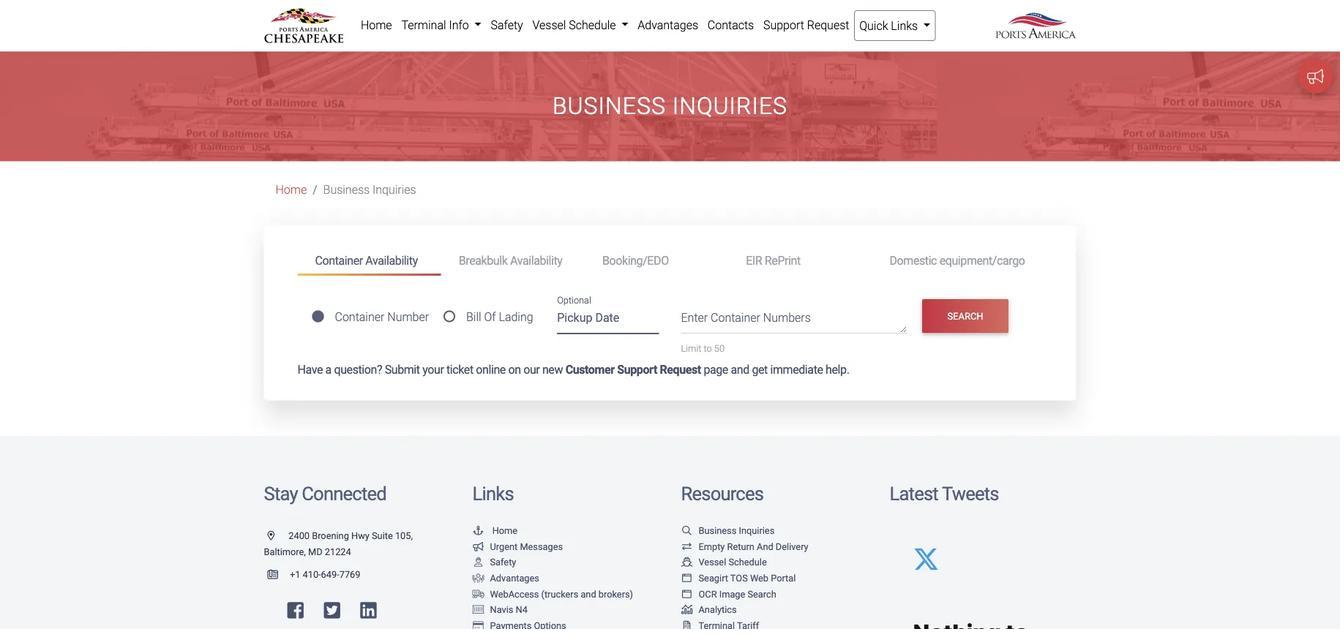 Task type: describe. For each thing, give the bounding box(es) containing it.
terminal info link
[[397, 10, 486, 40]]

booking/edo link
[[585, 247, 729, 274]]

0 vertical spatial inquiries
[[673, 92, 788, 120]]

your
[[423, 363, 444, 377]]

649-
[[321, 570, 339, 581]]

0 vertical spatial advantages
[[638, 18, 698, 32]]

0 horizontal spatial vessel
[[533, 18, 566, 32]]

1 horizontal spatial request
[[807, 18, 850, 32]]

terminal
[[402, 18, 446, 32]]

1 vertical spatial inquiries
[[373, 183, 416, 197]]

n4
[[516, 605, 528, 616]]

ship image
[[681, 558, 693, 567]]

empty
[[699, 541, 725, 552]]

customer
[[566, 363, 615, 377]]

lading
[[499, 310, 533, 324]]

portal
[[771, 573, 796, 584]]

info
[[449, 18, 469, 32]]

safety link for urgent messages link
[[473, 557, 516, 568]]

home link for urgent messages link
[[473, 526, 518, 537]]

user hard hat image
[[473, 558, 484, 567]]

reprint
[[765, 254, 801, 267]]

seagirt tos web portal
[[699, 573, 796, 584]]

+1 410-649-7769
[[290, 570, 361, 581]]

0 vertical spatial advantages link
[[633, 10, 703, 40]]

105,
[[395, 531, 413, 542]]

suite
[[372, 531, 393, 542]]

+1 410-649-7769 link
[[264, 570, 361, 581]]

0 horizontal spatial home
[[276, 183, 307, 197]]

1 vertical spatial schedule
[[729, 557, 767, 568]]

md
[[308, 547, 323, 558]]

container availability link
[[298, 247, 441, 276]]

container storage image
[[473, 605, 484, 615]]

latest tweets
[[890, 483, 999, 505]]

0 horizontal spatial business
[[323, 183, 370, 197]]

0 vertical spatial vessel schedule
[[533, 18, 619, 32]]

optional
[[557, 295, 591, 306]]

browser image
[[681, 574, 693, 583]]

0 horizontal spatial and
[[581, 589, 596, 600]]

container up 50
[[711, 311, 761, 325]]

analytics image
[[681, 605, 693, 615]]

help.
[[826, 363, 850, 377]]

availability for breakbulk availability
[[510, 254, 563, 267]]

return
[[727, 541, 755, 552]]

brokers)
[[599, 589, 633, 600]]

2 vertical spatial inquiries
[[739, 526, 775, 537]]

quick links
[[860, 19, 921, 33]]

seagirt
[[699, 573, 728, 584]]

bill of lading
[[466, 310, 533, 324]]

urgent messages
[[490, 541, 563, 552]]

support request link
[[759, 10, 854, 40]]

availability for container availability
[[366, 254, 418, 267]]

limit
[[681, 343, 702, 354]]

home link for terminal info link
[[356, 10, 397, 40]]

eir
[[746, 254, 762, 267]]

empty return and delivery link
[[681, 541, 809, 552]]

container number
[[335, 310, 429, 324]]

0 vertical spatial business
[[553, 92, 666, 120]]

page
[[704, 363, 728, 377]]

search image
[[681, 526, 693, 536]]

quick
[[860, 19, 888, 33]]

baltimore,
[[264, 547, 306, 558]]

to
[[704, 343, 712, 354]]

1 vertical spatial business inquiries
[[323, 183, 416, 197]]

enter
[[681, 311, 708, 325]]

bullhorn image
[[473, 542, 484, 552]]

on
[[508, 363, 521, 377]]

have a question? submit your ticket online on our new customer support request page and get immediate help.
[[298, 363, 850, 377]]

1 horizontal spatial home
[[361, 18, 392, 32]]

customer support request link
[[566, 363, 701, 377]]

container for container number
[[335, 310, 385, 324]]

limit to 50
[[681, 343, 725, 354]]

online
[[476, 363, 506, 377]]

0 horizontal spatial search
[[748, 589, 777, 600]]

broening
[[312, 531, 349, 542]]

0 horizontal spatial links
[[473, 483, 514, 505]]

map marker alt image
[[268, 531, 286, 541]]

bill
[[466, 310, 481, 324]]

7769
[[339, 570, 361, 581]]

tos
[[731, 573, 748, 584]]

stay
[[264, 483, 298, 505]]

image
[[719, 589, 746, 600]]

breakbulk availability
[[459, 254, 563, 267]]

50
[[714, 343, 725, 354]]

equipment/cargo
[[940, 254, 1025, 267]]

a
[[325, 363, 332, 377]]

stay connected
[[264, 483, 386, 505]]

search button
[[923, 300, 1009, 333]]

question?
[[334, 363, 382, 377]]

have
[[298, 363, 323, 377]]

webaccess (truckers and brokers) link
[[473, 589, 633, 600]]

Optional text field
[[557, 305, 659, 334]]

credit card image
[[473, 621, 484, 630]]

file invoice image
[[681, 621, 693, 630]]

0 vertical spatial business inquiries
[[553, 92, 788, 120]]

get
[[752, 363, 768, 377]]

21224
[[325, 547, 351, 558]]

+1
[[290, 570, 300, 581]]

submit
[[385, 363, 420, 377]]

safety link for terminal info link
[[486, 10, 528, 40]]

resources
[[681, 483, 764, 505]]



Task type: locate. For each thing, give the bounding box(es) containing it.
of
[[484, 310, 496, 324]]

breakbulk
[[459, 254, 508, 267]]

0 horizontal spatial vessel schedule link
[[528, 10, 633, 40]]

1 horizontal spatial advantages link
[[633, 10, 703, 40]]

navis
[[490, 605, 514, 616]]

search down domestic equipment/cargo link
[[948, 311, 984, 322]]

urgent
[[490, 541, 518, 552]]

0 vertical spatial vessel
[[533, 18, 566, 32]]

1 horizontal spatial business
[[553, 92, 666, 120]]

links up 'anchor' image
[[473, 483, 514, 505]]

advantages left contacts link
[[638, 18, 698, 32]]

advantages
[[638, 18, 698, 32], [490, 573, 540, 584]]

1 horizontal spatial support
[[764, 18, 805, 32]]

business
[[553, 92, 666, 120], [323, 183, 370, 197], [699, 526, 737, 537]]

1 vertical spatial home
[[276, 183, 307, 197]]

urgent messages link
[[473, 541, 563, 552]]

support right the customer on the left of the page
[[617, 363, 657, 377]]

eir reprint
[[746, 254, 801, 267]]

safety link
[[486, 10, 528, 40], [473, 557, 516, 568]]

0 vertical spatial safety link
[[486, 10, 528, 40]]

0 horizontal spatial home link
[[276, 183, 307, 197]]

web
[[750, 573, 769, 584]]

and left get
[[731, 363, 750, 377]]

contacts
[[708, 18, 754, 32]]

1 vertical spatial vessel schedule
[[699, 557, 767, 568]]

facebook square image
[[287, 601, 304, 620]]

0 vertical spatial safety
[[491, 18, 523, 32]]

and left 'brokers)'
[[581, 589, 596, 600]]

safety
[[491, 18, 523, 32], [490, 557, 516, 568]]

1 vertical spatial and
[[581, 589, 596, 600]]

safety link down "urgent"
[[473, 557, 516, 568]]

availability
[[366, 254, 418, 267], [510, 254, 563, 267]]

advantages up webaccess
[[490, 573, 540, 584]]

1 vertical spatial advantages link
[[473, 573, 540, 584]]

domestic equipment/cargo link
[[872, 247, 1043, 274]]

navis n4
[[490, 605, 528, 616]]

search down web
[[748, 589, 777, 600]]

0 vertical spatial links
[[891, 19, 918, 33]]

container
[[315, 254, 363, 267], [335, 310, 385, 324], [711, 311, 761, 325]]

domestic
[[890, 254, 937, 267]]

0 horizontal spatial vessel schedule
[[533, 18, 619, 32]]

2 vertical spatial business
[[699, 526, 737, 537]]

0 horizontal spatial advantages
[[490, 573, 540, 584]]

1 horizontal spatial advantages
[[638, 18, 698, 32]]

vessel schedule link
[[528, 10, 633, 40], [681, 557, 767, 568]]

links right quick
[[891, 19, 918, 33]]

0 vertical spatial request
[[807, 18, 850, 32]]

0 vertical spatial vessel schedule link
[[528, 10, 633, 40]]

container left number at left
[[335, 310, 385, 324]]

0 horizontal spatial request
[[660, 363, 701, 377]]

1 vertical spatial advantages
[[490, 573, 540, 584]]

booking/edo
[[603, 254, 669, 267]]

1 horizontal spatial schedule
[[729, 557, 767, 568]]

safety link right the info
[[486, 10, 528, 40]]

0 horizontal spatial advantages link
[[473, 573, 540, 584]]

0 vertical spatial search
[[948, 311, 984, 322]]

availability right breakbulk
[[510, 254, 563, 267]]

exchange image
[[681, 542, 693, 552]]

support right contacts link
[[764, 18, 805, 32]]

messages
[[520, 541, 563, 552]]

terminal info
[[402, 18, 472, 32]]

2 horizontal spatial business
[[699, 526, 737, 537]]

1 vertical spatial vessel
[[699, 557, 726, 568]]

empty return and delivery
[[699, 541, 809, 552]]

our
[[524, 363, 540, 377]]

number
[[387, 310, 429, 324]]

1 vertical spatial search
[[748, 589, 777, 600]]

2400 broening hwy suite 105, baltimore, md 21224 link
[[264, 531, 413, 558]]

2400 broening hwy suite 105, baltimore, md 21224
[[264, 531, 413, 558]]

1 vertical spatial business
[[323, 183, 370, 197]]

0 horizontal spatial schedule
[[569, 18, 616, 32]]

ocr image search link
[[681, 589, 777, 600]]

1 vertical spatial safety link
[[473, 557, 516, 568]]

contacts link
[[703, 10, 759, 40]]

container up container number
[[315, 254, 363, 267]]

container availability
[[315, 254, 418, 267]]

1 vertical spatial links
[[473, 483, 514, 505]]

1 horizontal spatial vessel schedule link
[[681, 557, 767, 568]]

1 vertical spatial request
[[660, 363, 701, 377]]

2 horizontal spatial home link
[[473, 526, 518, 537]]

twitter square image
[[324, 601, 340, 620]]

advantages link left contacts
[[633, 10, 703, 40]]

phone office image
[[268, 570, 290, 580]]

2 vertical spatial home
[[492, 526, 518, 537]]

0 vertical spatial home
[[361, 18, 392, 32]]

quick links link
[[854, 10, 936, 41]]

(truckers
[[541, 589, 579, 600]]

support request
[[764, 18, 850, 32]]

analytics link
[[681, 605, 737, 616]]

schedule
[[569, 18, 616, 32], [729, 557, 767, 568]]

advantages link
[[633, 10, 703, 40], [473, 573, 540, 584]]

anchor image
[[473, 526, 484, 536]]

1 horizontal spatial vessel schedule
[[699, 557, 767, 568]]

browser image
[[681, 590, 693, 599]]

safety down "urgent"
[[490, 557, 516, 568]]

latest
[[890, 483, 939, 505]]

2 availability from the left
[[510, 254, 563, 267]]

business inquiries link
[[681, 526, 775, 537]]

1 vertical spatial safety
[[490, 557, 516, 568]]

links
[[891, 19, 918, 33], [473, 483, 514, 505]]

0 vertical spatial home link
[[356, 10, 397, 40]]

safety right the info
[[491, 18, 523, 32]]

0 vertical spatial schedule
[[569, 18, 616, 32]]

immediate
[[771, 363, 823, 377]]

1 horizontal spatial availability
[[510, 254, 563, 267]]

1 horizontal spatial and
[[731, 363, 750, 377]]

search
[[948, 311, 984, 322], [748, 589, 777, 600]]

navis n4 link
[[473, 605, 528, 616]]

Enter Container Numbers text field
[[681, 309, 907, 334]]

2400
[[289, 531, 310, 542]]

container inside container availability link
[[315, 254, 363, 267]]

business inquiries
[[553, 92, 788, 120], [323, 183, 416, 197], [699, 526, 775, 537]]

hwy
[[351, 531, 370, 542]]

tweets
[[942, 483, 999, 505]]

analytics
[[699, 605, 737, 616]]

linkedin image
[[360, 601, 377, 620]]

1 vertical spatial home link
[[276, 183, 307, 197]]

domestic equipment/cargo
[[890, 254, 1025, 267]]

search inside button
[[948, 311, 984, 322]]

1 horizontal spatial home link
[[356, 10, 397, 40]]

connected
[[302, 483, 386, 505]]

support
[[764, 18, 805, 32], [617, 363, 657, 377]]

eir reprint link
[[729, 247, 872, 274]]

0 vertical spatial support
[[764, 18, 805, 32]]

advantages link up webaccess
[[473, 573, 540, 584]]

delivery
[[776, 541, 809, 552]]

and
[[731, 363, 750, 377], [581, 589, 596, 600]]

hand receiving image
[[473, 574, 484, 583]]

and
[[757, 541, 774, 552]]

1 vertical spatial vessel schedule link
[[681, 557, 767, 568]]

2 vertical spatial business inquiries
[[699, 526, 775, 537]]

request down limit
[[660, 363, 701, 377]]

new
[[542, 363, 563, 377]]

0 horizontal spatial availability
[[366, 254, 418, 267]]

1 horizontal spatial search
[[948, 311, 984, 322]]

1 availability from the left
[[366, 254, 418, 267]]

availability up container number
[[366, 254, 418, 267]]

webaccess (truckers and brokers)
[[490, 589, 633, 600]]

numbers
[[763, 311, 811, 325]]

breakbulk availability link
[[441, 247, 585, 274]]

1 horizontal spatial vessel
[[699, 557, 726, 568]]

ocr
[[699, 589, 717, 600]]

0 vertical spatial and
[[731, 363, 750, 377]]

truck container image
[[473, 590, 484, 599]]

container for container availability
[[315, 254, 363, 267]]

request left quick
[[807, 18, 850, 32]]

1 horizontal spatial links
[[891, 19, 918, 33]]

webaccess
[[490, 589, 539, 600]]

ocr image search
[[699, 589, 777, 600]]

2 horizontal spatial home
[[492, 526, 518, 537]]

0 horizontal spatial support
[[617, 363, 657, 377]]

1 vertical spatial support
[[617, 363, 657, 377]]

2 vertical spatial home link
[[473, 526, 518, 537]]

410-
[[303, 570, 321, 581]]



Task type: vqa. For each thing, say whether or not it's contained in the screenshot.
'Port' within Seagirt Marine Terminal consistently achieves high levels of productivity and efficiency - the essential elements of successfully handling the ever- increasing larger vessels and volumes in the Port of Baltimore.
no



